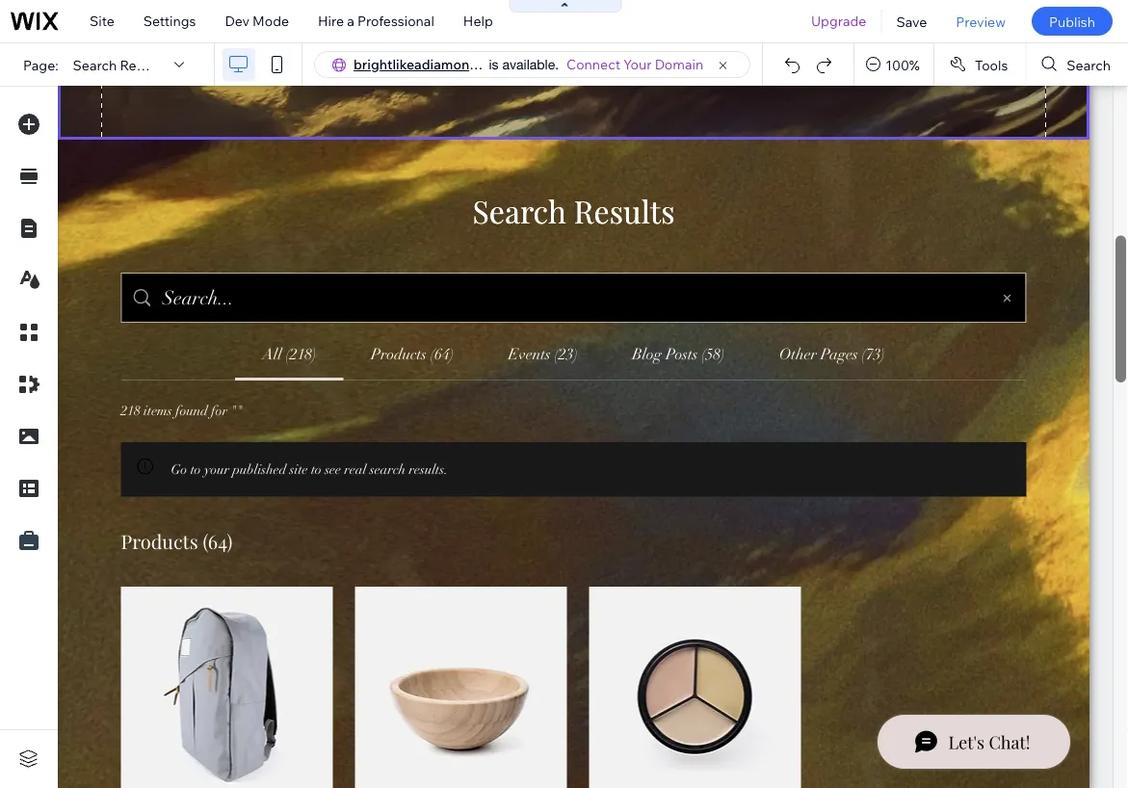 Task type: vqa. For each thing, say whether or not it's contained in the screenshot.
the theme.
no



Task type: describe. For each thing, give the bounding box(es) containing it.
upgrade
[[811, 13, 867, 29]]

a
[[347, 13, 354, 29]]

your
[[623, 56, 652, 73]]

site
[[90, 13, 114, 29]]

search results
[[73, 56, 166, 73]]

search button
[[1026, 43, 1128, 86]]

save button
[[882, 0, 942, 42]]

settings
[[143, 13, 196, 29]]

tools
[[975, 56, 1008, 73]]

preview
[[956, 13, 1006, 30]]

dev mode
[[225, 13, 289, 29]]

is
[[489, 56, 499, 72]]

search for search
[[1067, 56, 1111, 73]]

100% button
[[855, 43, 934, 86]]

brightlikeadiamond.com
[[354, 56, 509, 73]]

preview button
[[942, 0, 1020, 42]]

publish button
[[1032, 7, 1113, 36]]

is available. connect your domain
[[489, 56, 704, 73]]

dev
[[225, 13, 250, 29]]

connect
[[567, 56, 620, 73]]



Task type: locate. For each thing, give the bounding box(es) containing it.
professional
[[357, 13, 434, 29]]

hire a professional
[[318, 13, 434, 29]]

search for search results
[[73, 56, 117, 73]]

100%
[[886, 56, 920, 73]]

save
[[896, 13, 927, 30]]

domain
[[655, 56, 704, 73]]

available.
[[502, 56, 559, 72]]

1 search from the left
[[73, 56, 117, 73]]

publish
[[1049, 13, 1096, 30]]

hire
[[318, 13, 344, 29]]

search down site
[[73, 56, 117, 73]]

0 horizontal spatial search
[[73, 56, 117, 73]]

search
[[73, 56, 117, 73], [1067, 56, 1111, 73]]

tools button
[[935, 43, 1026, 86]]

mode
[[253, 13, 289, 29]]

search inside button
[[1067, 56, 1111, 73]]

results
[[120, 56, 166, 73]]

2 search from the left
[[1067, 56, 1111, 73]]

1 horizontal spatial search
[[1067, 56, 1111, 73]]

search down publish
[[1067, 56, 1111, 73]]

help
[[463, 13, 493, 29]]



